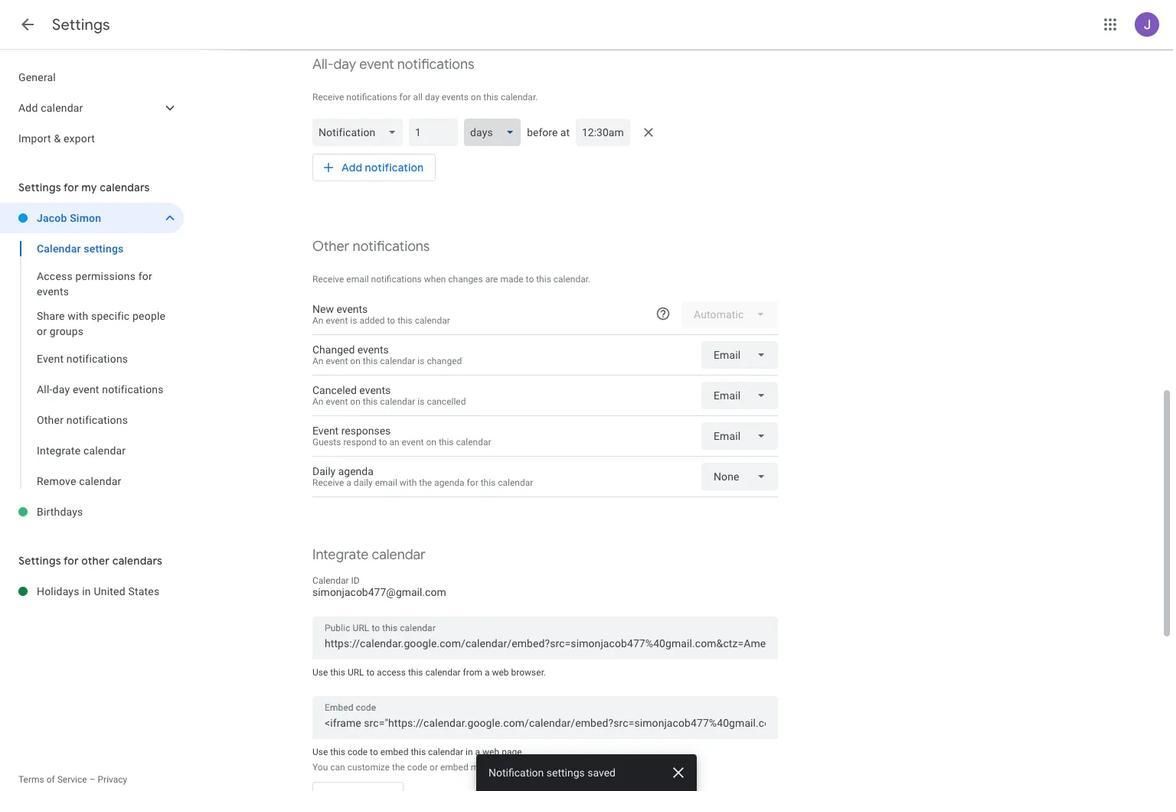 Task type: describe. For each thing, give the bounding box(es) containing it.
add for add notification
[[342, 161, 362, 175]]

this inside changed events an event on this calendar is changed
[[363, 356, 378, 367]]

can
[[330, 763, 345, 773]]

a for use this url to access this calendar from a web browser.
[[485, 668, 490, 678]]

use this code to embed this calendar in a web page.
[[312, 747, 524, 758]]

–
[[89, 775, 95, 786]]

1 horizontal spatial agenda
[[434, 478, 465, 489]]

access
[[377, 668, 406, 678]]

use for use this code to embed this calendar in a web page.
[[312, 747, 328, 758]]

an for changed events
[[312, 356, 323, 367]]

or inside share with specific people or groups
[[37, 325, 47, 338]]

tree containing general
[[0, 62, 184, 154]]

at
[[560, 126, 570, 139]]

settings for settings
[[52, 15, 110, 34]]

calendars.
[[506, 763, 548, 773]]

1 vertical spatial integrate calendar
[[312, 547, 426, 564]]

terms of service link
[[18, 775, 87, 786]]

use this url to access this calendar from a web browser.
[[312, 668, 546, 678]]

event responses guests respond to an event on this calendar
[[312, 425, 491, 448]]

an
[[389, 437, 399, 448]]

canceled events an event on this calendar is cancelled
[[312, 384, 466, 407]]

event inside event responses guests respond to an event on this calendar
[[402, 437, 424, 448]]

changes
[[448, 274, 483, 285]]

remove calendar
[[37, 475, 121, 488]]

added
[[359, 315, 385, 326]]

1 vertical spatial embed
[[440, 763, 468, 773]]

import & export
[[18, 132, 95, 145]]

calendars for settings for my calendars
[[100, 181, 150, 194]]

other inside group
[[37, 414, 64, 426]]

daily agenda receive a daily email with the agenda for this calendar
[[312, 466, 533, 489]]

add notification
[[342, 161, 424, 175]]

settings heading
[[52, 15, 110, 34]]

1 vertical spatial or
[[430, 763, 438, 773]]

receive inside daily agenda receive a daily email with the agenda for this calendar
[[312, 478, 344, 489]]

this inside event responses guests respond to an event on this calendar
[[439, 437, 454, 448]]

before at
[[527, 126, 570, 139]]

on inside changed events an event on this calendar is changed
[[350, 356, 360, 367]]

go back image
[[18, 15, 37, 34]]

Days in advance for notification number field
[[415, 119, 452, 146]]

events right all
[[442, 92, 469, 103]]

other
[[81, 554, 110, 568]]

calendar inside changed events an event on this calendar is changed
[[380, 356, 415, 367]]

calendar settings
[[37, 243, 124, 255]]

simon
[[70, 212, 101, 224]]

privacy link
[[98, 775, 127, 786]]

0 vertical spatial other notifications
[[312, 238, 430, 256]]

url
[[348, 668, 364, 678]]

holidays
[[37, 586, 79, 598]]

0 vertical spatial other
[[312, 238, 349, 256]]

is for canceled events
[[418, 397, 425, 407]]

remove
[[37, 475, 76, 488]]

export
[[64, 132, 95, 145]]

groups
[[50, 325, 84, 338]]

to up customize
[[370, 747, 378, 758]]

people
[[133, 310, 166, 322]]

this inside daily agenda receive a daily email with the agenda for this calendar
[[481, 478, 496, 489]]

terms
[[18, 775, 44, 786]]

import
[[18, 132, 51, 145]]

events for canceled events
[[359, 384, 391, 397]]

receive email notifications when changes are made to this calendar.
[[312, 274, 591, 285]]

1 vertical spatial code
[[407, 763, 427, 773]]

all-day event notifications inside group
[[37, 384, 164, 396]]

1 horizontal spatial calendar.
[[553, 274, 591, 285]]

event notifications
[[37, 353, 128, 365]]

made
[[500, 274, 523, 285]]

is inside new events an event is added to this calendar
[[350, 315, 357, 326]]

events for new events
[[336, 303, 368, 315]]

receive for other
[[312, 274, 344, 285]]

page.
[[502, 747, 524, 758]]

browser.
[[511, 668, 546, 678]]

cancelled
[[427, 397, 466, 407]]

the day before at 12:30am element
[[312, 116, 778, 149]]

notification
[[489, 767, 544, 779]]

my
[[81, 181, 97, 194]]

settings for other calendars
[[18, 554, 162, 568]]

birthdays
[[37, 506, 83, 518]]

responses
[[341, 425, 391, 437]]

privacy
[[98, 775, 127, 786]]

calendar inside event responses guests respond to an event on this calendar
[[456, 437, 491, 448]]

on inside canceled events an event on this calendar is cancelled
[[350, 397, 360, 407]]

customize
[[347, 763, 390, 773]]

to inside event responses guests respond to an event on this calendar
[[379, 437, 387, 448]]

general
[[18, 71, 56, 83]]

1 horizontal spatial in
[[466, 747, 473, 758]]

is for changed events
[[418, 356, 425, 367]]

1 horizontal spatial integrate
[[312, 547, 369, 564]]

settings for my calendars tree
[[0, 203, 184, 528]]

jacob simon
[[37, 212, 101, 224]]

receive for all-
[[312, 92, 344, 103]]

an for canceled events
[[312, 397, 323, 407]]

changed events an event on this calendar is changed
[[312, 344, 462, 367]]

from
[[463, 668, 482, 678]]

access
[[37, 270, 73, 283]]

respond
[[343, 437, 377, 448]]

a for use this code to embed this calendar in a web page.
[[475, 747, 480, 758]]

the inside daily agenda receive a daily email with the agenda for this calendar
[[419, 478, 432, 489]]

settings for calendar
[[84, 243, 124, 255]]

daily
[[354, 478, 373, 489]]

with inside share with specific people or groups
[[68, 310, 88, 322]]

are
[[485, 274, 498, 285]]

changed
[[312, 344, 355, 356]]

guests
[[312, 437, 341, 448]]

multiple
[[471, 763, 503, 773]]

terms of service – privacy
[[18, 775, 127, 786]]

notification settings saved
[[489, 767, 616, 779]]

birthdays link
[[37, 497, 184, 528]]

for inside access permissions for events
[[138, 270, 152, 283]]

daily
[[312, 466, 336, 478]]



Task type: vqa. For each thing, say whether or not it's contained in the screenshot.
Canceled events An event on this calendar is cancelled
yes



Task type: locate. For each thing, give the bounding box(es) containing it.
event
[[359, 56, 394, 74], [326, 315, 348, 326], [326, 356, 348, 367], [73, 384, 99, 396], [326, 397, 348, 407], [402, 437, 424, 448]]

0 vertical spatial all-
[[312, 56, 334, 74]]

this inside new events an event is added to this calendar
[[398, 315, 413, 326]]

settings left saved
[[547, 767, 585, 779]]

0 horizontal spatial the
[[392, 763, 405, 773]]

2 vertical spatial a
[[475, 747, 480, 758]]

calendar up access
[[37, 243, 81, 255]]

0 vertical spatial embed
[[380, 747, 408, 758]]

0 horizontal spatial a
[[346, 478, 351, 489]]

None text field
[[325, 633, 766, 655], [325, 713, 766, 734], [325, 633, 766, 655], [325, 713, 766, 734]]

day inside settings for my calendars tree
[[53, 384, 70, 396]]

0 vertical spatial receive
[[312, 92, 344, 103]]

use left url
[[312, 668, 328, 678]]

1 vertical spatial with
[[400, 478, 417, 489]]

this
[[483, 92, 498, 103], [536, 274, 551, 285], [398, 315, 413, 326], [363, 356, 378, 367], [363, 397, 378, 407], [439, 437, 454, 448], [481, 478, 496, 489], [330, 668, 345, 678], [408, 668, 423, 678], [330, 747, 345, 758], [411, 747, 426, 758]]

on right all
[[471, 92, 481, 103]]

an inside changed events an event on this calendar is changed
[[312, 356, 323, 367]]

of
[[46, 775, 55, 786]]

all- inside settings for my calendars tree
[[37, 384, 53, 396]]

receive notifications for all day events on this calendar.
[[312, 92, 538, 103]]

on inside event responses guests respond to an event on this calendar
[[426, 437, 436, 448]]

0 vertical spatial use
[[312, 668, 328, 678]]

to left "an"
[[379, 437, 387, 448]]

integrate inside group
[[37, 445, 81, 457]]

you
[[312, 763, 328, 773]]

0 horizontal spatial settings
[[84, 243, 124, 255]]

to right made
[[526, 274, 534, 285]]

calendar id simonjacob477@gmail.com
[[312, 576, 446, 599]]

&
[[54, 132, 61, 145]]

simonjacob477@gmail.com
[[312, 587, 446, 599]]

1 vertical spatial a
[[485, 668, 490, 678]]

the down use this code to embed this calendar in a web page.
[[392, 763, 405, 773]]

0 horizontal spatial event
[[37, 353, 64, 365]]

1 horizontal spatial event
[[312, 425, 339, 437]]

1 vertical spatial receive
[[312, 274, 344, 285]]

event inside event responses guests respond to an event on this calendar
[[312, 425, 339, 437]]

use up you
[[312, 747, 328, 758]]

tree
[[0, 62, 184, 154]]

notifications
[[397, 56, 474, 74], [346, 92, 397, 103], [353, 238, 430, 256], [371, 274, 422, 285], [66, 353, 128, 365], [102, 384, 164, 396], [66, 414, 128, 426]]

email right daily
[[375, 478, 397, 489]]

calendar. right made
[[553, 274, 591, 285]]

for
[[399, 92, 411, 103], [64, 181, 79, 194], [138, 270, 152, 283], [467, 478, 478, 489], [64, 554, 79, 568]]

calendar for calendar settings
[[37, 243, 81, 255]]

1 horizontal spatial code
[[407, 763, 427, 773]]

0 horizontal spatial all-
[[37, 384, 53, 396]]

integrate calendar up remove calendar
[[37, 445, 126, 457]]

receive
[[312, 92, 344, 103], [312, 274, 344, 285], [312, 478, 344, 489]]

other up remove
[[37, 414, 64, 426]]

integrate calendar up id
[[312, 547, 426, 564]]

calendar
[[37, 243, 81, 255], [312, 576, 349, 587]]

event for event notifications
[[37, 353, 64, 365]]

other up new
[[312, 238, 349, 256]]

a up 'multiple'
[[475, 747, 480, 758]]

0 vertical spatial event
[[37, 353, 64, 365]]

you can customize the code or embed multiple calendars.
[[312, 763, 548, 773]]

settings up jacob
[[18, 181, 61, 194]]

2 horizontal spatial a
[[485, 668, 490, 678]]

event inside changed events an event on this calendar is changed
[[326, 356, 348, 367]]

2 receive from the top
[[312, 274, 344, 285]]

event inside canceled events an event on this calendar is cancelled
[[326, 397, 348, 407]]

3 receive from the top
[[312, 478, 344, 489]]

agenda down event responses guests respond to an event on this calendar
[[434, 478, 465, 489]]

event for event responses guests respond to an event on this calendar
[[312, 425, 339, 437]]

with right daily
[[400, 478, 417, 489]]

1 vertical spatial all-day event notifications
[[37, 384, 164, 396]]

1 vertical spatial email
[[375, 478, 397, 489]]

calendars
[[100, 181, 150, 194], [112, 554, 162, 568]]

specific
[[91, 310, 130, 322]]

3 an from the top
[[312, 397, 323, 407]]

settings for settings for other calendars
[[18, 554, 61, 568]]

code up customize
[[348, 747, 368, 758]]

a
[[346, 478, 351, 489], [485, 668, 490, 678], [475, 747, 480, 758]]

new
[[312, 303, 334, 315]]

calendar inside canceled events an event on this calendar is cancelled
[[380, 397, 415, 407]]

or down share
[[37, 325, 47, 338]]

email up new events an event is added to this calendar
[[346, 274, 369, 285]]

an up "changed"
[[312, 315, 323, 326]]

events for changed events
[[357, 344, 389, 356]]

1 horizontal spatial email
[[375, 478, 397, 489]]

all-
[[312, 56, 334, 74], [37, 384, 53, 396]]

events inside new events an event is added to this calendar
[[336, 303, 368, 315]]

email
[[346, 274, 369, 285], [375, 478, 397, 489]]

event right "an"
[[402, 437, 424, 448]]

is
[[350, 315, 357, 326], [418, 356, 425, 367], [418, 397, 425, 407]]

jacob simon tree item
[[0, 203, 184, 234]]

add left notification
[[342, 161, 362, 175]]

on up daily agenda receive a daily email with the agenda for this calendar
[[426, 437, 436, 448]]

when
[[424, 274, 446, 285]]

2 vertical spatial day
[[53, 384, 70, 396]]

add for add calendar
[[18, 102, 38, 114]]

1 vertical spatial calendar
[[312, 576, 349, 587]]

1 vertical spatial event
[[312, 425, 339, 437]]

this inside canceled events an event on this calendar is cancelled
[[363, 397, 378, 407]]

2 vertical spatial receive
[[312, 478, 344, 489]]

events down changed events an event on this calendar is changed
[[359, 384, 391, 397]]

2 horizontal spatial day
[[425, 92, 439, 103]]

add notification button
[[312, 149, 436, 186]]

holidays in united states
[[37, 586, 160, 598]]

0 vertical spatial the
[[419, 478, 432, 489]]

0 vertical spatial settings
[[52, 15, 110, 34]]

add
[[18, 102, 38, 114], [342, 161, 362, 175]]

other notifications inside group
[[37, 414, 128, 426]]

2 an from the top
[[312, 356, 323, 367]]

0 vertical spatial in
[[82, 586, 91, 598]]

1 vertical spatial the
[[392, 763, 405, 773]]

settings for notification
[[547, 767, 585, 779]]

integrate up id
[[312, 547, 369, 564]]

0 horizontal spatial all-day event notifications
[[37, 384, 164, 396]]

events inside changed events an event on this calendar is changed
[[357, 344, 389, 356]]

access permissions for events
[[37, 270, 152, 298]]

events right new
[[336, 303, 368, 315]]

use for use this url to access this calendar from a web browser.
[[312, 668, 328, 678]]

use
[[312, 668, 328, 678], [312, 747, 328, 758]]

day
[[334, 56, 356, 74], [425, 92, 439, 103], [53, 384, 70, 396]]

calendar inside group
[[37, 243, 81, 255]]

add inside tree
[[18, 102, 38, 114]]

settings for settings for my calendars
[[18, 181, 61, 194]]

event up the canceled
[[326, 356, 348, 367]]

0 vertical spatial an
[[312, 315, 323, 326]]

add inside button
[[342, 161, 362, 175]]

share
[[37, 310, 65, 322]]

is inside changed events an event on this calendar is changed
[[418, 356, 425, 367]]

integrate calendar inside group
[[37, 445, 126, 457]]

saved
[[587, 767, 616, 779]]

0 vertical spatial calendars
[[100, 181, 150, 194]]

1 vertical spatial all-
[[37, 384, 53, 396]]

0 horizontal spatial in
[[82, 586, 91, 598]]

all-day event notifications
[[312, 56, 474, 74], [37, 384, 164, 396]]

0 vertical spatial or
[[37, 325, 47, 338]]

1 vertical spatial in
[[466, 747, 473, 758]]

1 horizontal spatial integrate calendar
[[312, 547, 426, 564]]

1 horizontal spatial add
[[342, 161, 362, 175]]

an inside canceled events an event on this calendar is cancelled
[[312, 397, 323, 407]]

in up 'multiple'
[[466, 747, 473, 758]]

group
[[0, 234, 184, 497]]

other notifications up new events an event is added to this calendar
[[312, 238, 430, 256]]

holidays in united states link
[[37, 577, 184, 607]]

1 horizontal spatial settings
[[547, 767, 585, 779]]

on up the canceled
[[350, 356, 360, 367]]

states
[[128, 586, 160, 598]]

2 vertical spatial an
[[312, 397, 323, 407]]

1 vertical spatial is
[[418, 356, 425, 367]]

to
[[526, 274, 534, 285], [387, 315, 395, 326], [379, 437, 387, 448], [366, 668, 375, 678], [370, 747, 378, 758]]

calendar left id
[[312, 576, 349, 587]]

1 vertical spatial other notifications
[[37, 414, 128, 426]]

with up groups
[[68, 310, 88, 322]]

1 horizontal spatial the
[[419, 478, 432, 489]]

before
[[527, 126, 558, 139]]

integrate calendar
[[37, 445, 126, 457], [312, 547, 426, 564]]

1 vertical spatial use
[[312, 747, 328, 758]]

add calendar
[[18, 102, 83, 114]]

web up 'multiple'
[[482, 747, 499, 758]]

1 horizontal spatial other
[[312, 238, 349, 256]]

calendar inside daily agenda receive a daily email with the agenda for this calendar
[[498, 478, 533, 489]]

code
[[348, 747, 368, 758], [407, 763, 427, 773]]

1 vertical spatial add
[[342, 161, 362, 175]]

a right from
[[485, 668, 490, 678]]

calendars right my
[[100, 181, 150, 194]]

0 horizontal spatial other
[[37, 414, 64, 426]]

1 horizontal spatial or
[[430, 763, 438, 773]]

1 vertical spatial calendar.
[[553, 274, 591, 285]]

0 vertical spatial all-day event notifications
[[312, 56, 474, 74]]

an up 'guests'
[[312, 397, 323, 407]]

is left cancelled
[[418, 397, 425, 407]]

embed left 'multiple'
[[440, 763, 468, 773]]

other notifications down event notifications in the top left of the page
[[37, 414, 128, 426]]

in inside holidays in united states link
[[82, 586, 91, 598]]

0 vertical spatial calendar.
[[501, 92, 538, 103]]

1 vertical spatial an
[[312, 356, 323, 367]]

1 vertical spatial day
[[425, 92, 439, 103]]

calendar for calendar id simonjacob477@gmail.com
[[312, 576, 349, 587]]

web for browser.
[[492, 668, 509, 678]]

0 horizontal spatial code
[[348, 747, 368, 758]]

a inside daily agenda receive a daily email with the agenda for this calendar
[[346, 478, 351, 489]]

events down added
[[357, 344, 389, 356]]

calendar inside new events an event is added to this calendar
[[415, 315, 450, 326]]

0 vertical spatial calendar
[[37, 243, 81, 255]]

0 vertical spatial is
[[350, 315, 357, 326]]

events inside canceled events an event on this calendar is cancelled
[[359, 384, 391, 397]]

jacob
[[37, 212, 67, 224]]

calendars up states
[[112, 554, 162, 568]]

an for new events
[[312, 315, 323, 326]]

events down access
[[37, 286, 69, 298]]

1 horizontal spatial a
[[475, 747, 480, 758]]

code down use this code to embed this calendar in a web page.
[[407, 763, 427, 773]]

event inside group
[[37, 353, 64, 365]]

the
[[419, 478, 432, 489], [392, 763, 405, 773]]

an up the canceled
[[312, 356, 323, 367]]

calendar
[[41, 102, 83, 114], [415, 315, 450, 326], [380, 356, 415, 367], [380, 397, 415, 407], [456, 437, 491, 448], [83, 445, 126, 457], [79, 475, 121, 488], [498, 478, 533, 489], [372, 547, 426, 564], [425, 668, 461, 678], [428, 747, 463, 758]]

united
[[94, 586, 125, 598]]

calendar.
[[501, 92, 538, 103], [553, 274, 591, 285]]

is left added
[[350, 315, 357, 326]]

1 use from the top
[[312, 668, 328, 678]]

on
[[471, 92, 481, 103], [350, 356, 360, 367], [350, 397, 360, 407], [426, 437, 436, 448]]

to right url
[[366, 668, 375, 678]]

2 use from the top
[[312, 747, 328, 758]]

an
[[312, 315, 323, 326], [312, 356, 323, 367], [312, 397, 323, 407]]

to right added
[[387, 315, 395, 326]]

a left daily
[[346, 478, 351, 489]]

holidays in united states tree item
[[0, 577, 184, 607]]

birthdays tree item
[[0, 497, 184, 528]]

1 horizontal spatial calendar
[[312, 576, 349, 587]]

settings up holidays
[[18, 554, 61, 568]]

0 horizontal spatial calendar.
[[501, 92, 538, 103]]

1 horizontal spatial all-day event notifications
[[312, 56, 474, 74]]

or
[[37, 325, 47, 338], [430, 763, 438, 773]]

0 vertical spatial email
[[346, 274, 369, 285]]

0 horizontal spatial day
[[53, 384, 70, 396]]

in
[[82, 586, 91, 598], [466, 747, 473, 758]]

1 horizontal spatial other notifications
[[312, 238, 430, 256]]

1 horizontal spatial embed
[[440, 763, 468, 773]]

0 vertical spatial a
[[346, 478, 351, 489]]

is inside canceled events an event on this calendar is cancelled
[[418, 397, 425, 407]]

in left united
[[82, 586, 91, 598]]

canceled
[[312, 384, 357, 397]]

is left changed
[[418, 356, 425, 367]]

event left respond
[[312, 425, 339, 437]]

all-day event notifications down event notifications in the top left of the page
[[37, 384, 164, 396]]

settings inside group
[[84, 243, 124, 255]]

web right from
[[492, 668, 509, 678]]

1 vertical spatial calendars
[[112, 554, 162, 568]]

service
[[57, 775, 87, 786]]

2 vertical spatial settings
[[18, 554, 61, 568]]

new events an event is added to this calendar
[[312, 303, 450, 326]]

the down event responses guests respond to an event on this calendar
[[419, 478, 432, 489]]

0 horizontal spatial add
[[18, 102, 38, 114]]

2 vertical spatial is
[[418, 397, 425, 407]]

1 vertical spatial integrate
[[312, 547, 369, 564]]

all
[[413, 92, 423, 103]]

None field
[[312, 119, 409, 146], [464, 119, 527, 146], [701, 342, 778, 369], [701, 382, 778, 410], [701, 423, 778, 450], [701, 463, 778, 491], [312, 119, 409, 146], [464, 119, 527, 146], [701, 342, 778, 369], [701, 382, 778, 410], [701, 423, 778, 450], [701, 463, 778, 491]]

0 horizontal spatial calendar
[[37, 243, 81, 255]]

an inside new events an event is added to this calendar
[[312, 315, 323, 326]]

0 vertical spatial integrate
[[37, 445, 81, 457]]

event down event notifications in the top left of the page
[[73, 384, 99, 396]]

0 horizontal spatial or
[[37, 325, 47, 338]]

event up "changed"
[[326, 315, 348, 326]]

1 receive from the top
[[312, 92, 344, 103]]

all-day event notifications up all
[[312, 56, 474, 74]]

with inside daily agenda receive a daily email with the agenda for this calendar
[[400, 478, 417, 489]]

event inside group
[[73, 384, 99, 396]]

share with specific people or groups
[[37, 310, 166, 338]]

group containing calendar settings
[[0, 234, 184, 497]]

notification
[[365, 161, 424, 175]]

add up 'import'
[[18, 102, 38, 114]]

0 horizontal spatial integrate
[[37, 445, 81, 457]]

event
[[37, 353, 64, 365], [312, 425, 339, 437]]

1 vertical spatial settings
[[18, 181, 61, 194]]

web for page.
[[482, 747, 499, 758]]

id
[[351, 576, 360, 587]]

1 vertical spatial other
[[37, 414, 64, 426]]

0 vertical spatial day
[[334, 56, 356, 74]]

0 vertical spatial code
[[348, 747, 368, 758]]

agenda down respond
[[338, 466, 374, 478]]

for inside daily agenda receive a daily email with the agenda for this calendar
[[467, 478, 478, 489]]

1 vertical spatial web
[[482, 747, 499, 758]]

event down groups
[[37, 353, 64, 365]]

0 horizontal spatial email
[[346, 274, 369, 285]]

1 horizontal spatial with
[[400, 478, 417, 489]]

embed up customize
[[380, 747, 408, 758]]

on up responses on the left bottom of the page
[[350, 397, 360, 407]]

settings right go back icon
[[52, 15, 110, 34]]

other
[[312, 238, 349, 256], [37, 414, 64, 426]]

event up receive notifications for all day events on this calendar.
[[359, 56, 394, 74]]

permissions
[[75, 270, 136, 283]]

1 horizontal spatial day
[[334, 56, 356, 74]]

calendar inside calendar id simonjacob477@gmail.com
[[312, 576, 349, 587]]

0 vertical spatial with
[[68, 310, 88, 322]]

integrate up remove
[[37, 445, 81, 457]]

to inside new events an event is added to this calendar
[[387, 315, 395, 326]]

0 horizontal spatial embed
[[380, 747, 408, 758]]

changed
[[427, 356, 462, 367]]

0 horizontal spatial other notifications
[[37, 414, 128, 426]]

settings for my calendars
[[18, 181, 150, 194]]

event inside new events an event is added to this calendar
[[326, 315, 348, 326]]

settings
[[52, 15, 110, 34], [18, 181, 61, 194], [18, 554, 61, 568]]

0 horizontal spatial agenda
[[338, 466, 374, 478]]

0 horizontal spatial with
[[68, 310, 88, 322]]

0 vertical spatial add
[[18, 102, 38, 114]]

calendars for settings for other calendars
[[112, 554, 162, 568]]

calendar. up before
[[501, 92, 538, 103]]

0 vertical spatial settings
[[84, 243, 124, 255]]

1 an from the top
[[312, 315, 323, 326]]

or down use this code to embed this calendar in a web page.
[[430, 763, 438, 773]]

0 vertical spatial integrate calendar
[[37, 445, 126, 457]]

event up responses on the left bottom of the page
[[326, 397, 348, 407]]

embed
[[380, 747, 408, 758], [440, 763, 468, 773]]

settings up permissions
[[84, 243, 124, 255]]

email inside daily agenda receive a daily email with the agenda for this calendar
[[375, 478, 397, 489]]

with
[[68, 310, 88, 322], [400, 478, 417, 489]]

0 horizontal spatial integrate calendar
[[37, 445, 126, 457]]

Time of day text field
[[582, 125, 624, 140]]

events inside access permissions for events
[[37, 286, 69, 298]]



